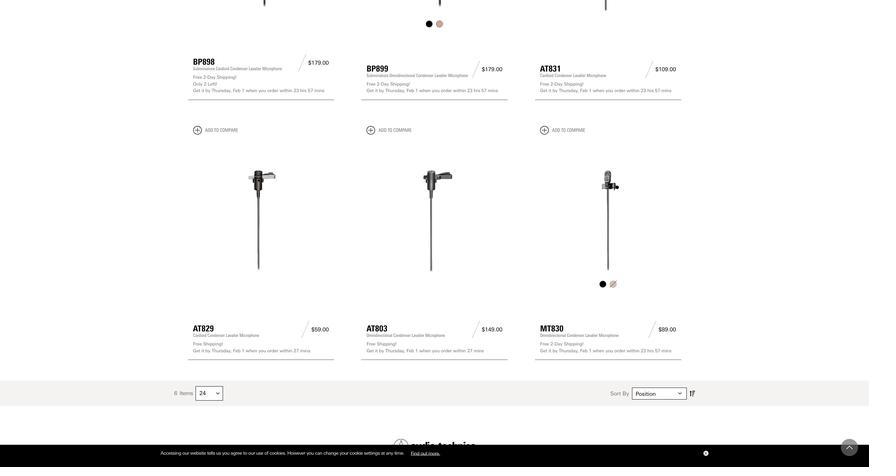 Task type: describe. For each thing, give the bounding box(es) containing it.
find out more. link
[[406, 448, 446, 459]]

it down at803 on the left of page
[[375, 348, 378, 354]]

cookies.
[[270, 451, 286, 456]]

get inside free 2 -day shipping! only 2 left! get it by thursday, feb 1 when you order within 23 hrs 57 mins
[[193, 88, 200, 93]]

cardioid for at831
[[541, 73, 554, 78]]

$59.00
[[312, 327, 329, 333]]

microphone for at829
[[240, 333, 259, 338]]

it down bp899
[[375, 88, 378, 93]]

divider line image for at829
[[300, 321, 312, 338]]

set descending direction image
[[690, 390, 695, 398]]

cardioid inside bp898 subminiature cardioid condenser lavalier microphone
[[216, 66, 229, 71]]

1 our from the left
[[182, 451, 189, 456]]

23 inside free 2 -day shipping! only 2 left! get it by thursday, feb 1 when you order within 23 hrs 57 mins
[[294, 88, 299, 93]]

when down at829 cardioid condenser lavalier microphone
[[246, 348, 257, 354]]

free down the at829
[[193, 342, 202, 347]]

divider line image for bp898
[[296, 54, 308, 71]]

add to compare button for mt830
[[541, 126, 586, 135]]

feb down mt830 omnidirectional condenser lavalier microphone
[[581, 348, 588, 354]]

2 down bp899
[[377, 82, 380, 87]]

1 down bp899 subminiature omnidirectional condenser lavalier microphone
[[416, 88, 418, 93]]

- down bp899
[[380, 82, 381, 87]]

$89.00
[[659, 327, 677, 333]]

bp899 image
[[367, 0, 503, 16]]

feb down at831 cardioid condenser lavalier microphone
[[581, 88, 588, 93]]

condenser for mt830
[[567, 333, 585, 338]]

- down "mt830"
[[553, 342, 555, 347]]

microphone inside bp898 subminiature cardioid condenser lavalier microphone
[[262, 66, 282, 71]]

to for at803
[[388, 127, 393, 133]]

6
[[174, 391, 177, 397]]

at803 omnidirectional condenser lavalier microphone
[[367, 324, 445, 338]]

settings
[[364, 451, 380, 456]]

thursday, down bp899
[[386, 88, 406, 93]]

any
[[386, 451, 393, 456]]

2 down bp898
[[203, 75, 206, 80]]

1 carrat down image from the left
[[216, 392, 220, 396]]

add to compare for at829
[[205, 127, 238, 133]]

condenser inside bp898 subminiature cardioid condenser lavalier microphone
[[230, 66, 248, 71]]

free down bp899
[[367, 82, 376, 87]]

it down "mt830"
[[549, 348, 552, 354]]

shipping! inside free 2 -day shipping! only 2 left! get it by thursday, feb 1 when you order within 23 hrs 57 mins
[[217, 75, 237, 80]]

lavalier for at829
[[226, 333, 239, 338]]

microphone for at831
[[587, 73, 607, 78]]

free down "mt830"
[[541, 342, 550, 347]]

$149.00
[[482, 327, 503, 333]]

by down bp899
[[379, 88, 384, 93]]

can
[[315, 451, 323, 456]]

items
[[180, 391, 193, 397]]

free inside free 2 -day shipping! only 2 left! get it by thursday, feb 1 when you order within 23 hrs 57 mins
[[193, 75, 202, 80]]

lavalier for mt830
[[586, 333, 598, 338]]

within inside free 2 -day shipping! only 2 left! get it by thursday, feb 1 when you order within 23 hrs 57 mins
[[280, 88, 293, 93]]

get down the at829
[[193, 348, 200, 354]]

out
[[421, 451, 428, 456]]

feb down bp899 subminiature omnidirectional condenser lavalier microphone
[[407, 88, 414, 93]]

free 2 -day shipping! only 2 left! get it by thursday, feb 1 when you order within 23 hrs 57 mins
[[193, 75, 325, 93]]

day down bp899
[[381, 82, 389, 87]]

only
[[193, 82, 203, 87]]

bp899
[[367, 64, 389, 74]]

accessing
[[161, 451, 181, 456]]

arrow up image
[[847, 445, 853, 451]]

2 carrat down image from the left
[[679, 392, 682, 396]]

order inside free 2 -day shipping! only 2 left! get it by thursday, feb 1 when you order within 23 hrs 57 mins
[[268, 88, 279, 93]]

cardioid for at829
[[193, 333, 207, 338]]

free shipping! get it by thursday, feb 1 when you order within 27 mins for at829
[[193, 342, 311, 354]]

get down "mt830"
[[541, 348, 548, 354]]

thursday, down at829 cardioid condenser lavalier microphone
[[212, 348, 232, 354]]

time.
[[395, 451, 405, 456]]

at803
[[367, 324, 388, 334]]

condenser for at803
[[394, 333, 411, 338]]

day inside free 2 -day shipping! only 2 left! get it by thursday, feb 1 when you order within 23 hrs 57 mins
[[208, 75, 216, 80]]

sort by
[[611, 391, 630, 397]]

mt830
[[541, 324, 564, 334]]

27 for at829
[[294, 348, 299, 354]]

shipping! down at831 cardioid condenser lavalier microphone
[[564, 82, 584, 87]]

compare for mt830
[[567, 127, 586, 133]]

to for mt830
[[562, 127, 566, 133]]

thursday, inside free 2 -day shipping! only 2 left! get it by thursday, feb 1 when you order within 23 hrs 57 mins
[[212, 88, 232, 93]]

1 down mt830 omnidirectional condenser lavalier microphone
[[589, 348, 592, 354]]

your
[[340, 451, 349, 456]]

use
[[256, 451, 263, 456]]

free shipping! get it by thursday, feb 1 when you order within 27 mins for at803
[[367, 342, 484, 354]]

2 left left!
[[204, 82, 207, 87]]

free down at831
[[541, 82, 550, 87]]

at829 image
[[193, 140, 329, 276]]

lavalier for at803
[[412, 333, 425, 338]]

subminiature for bp898
[[193, 66, 215, 71]]

lavalier inside bp899 subminiature omnidirectional condenser lavalier microphone
[[435, 73, 447, 78]]

cookie
[[350, 451, 363, 456]]

shipping! down bp899 subminiature omnidirectional condenser lavalier microphone
[[391, 82, 410, 87]]

at831 cardioid condenser lavalier microphone
[[541, 64, 607, 78]]

hrs inside free 2 -day shipping! only 2 left! get it by thursday, feb 1 when you order within 23 hrs 57 mins
[[300, 88, 307, 93]]

of
[[265, 451, 269, 456]]

free 2 -day shipping! get it by thursday, feb 1 when you order within 23 hrs 57 mins for at831
[[541, 82, 672, 93]]

1 down at803 omnidirectional condenser lavalier microphone
[[416, 348, 418, 354]]

bp899 subminiature omnidirectional condenser lavalier microphone
[[367, 64, 468, 78]]

day down at831
[[555, 82, 563, 87]]



Task type: locate. For each thing, give the bounding box(es) containing it.
1 add from the left
[[205, 127, 213, 133]]

2 down "mt830"
[[551, 342, 553, 347]]

microphone inside at803 omnidirectional condenser lavalier microphone
[[426, 333, 445, 338]]

condenser
[[230, 66, 248, 71], [416, 73, 434, 78], [555, 73, 572, 78], [208, 333, 225, 338], [394, 333, 411, 338], [567, 333, 585, 338]]

1 horizontal spatial add to compare button
[[367, 126, 412, 135]]

add
[[205, 127, 213, 133], [379, 127, 387, 133], [553, 127, 561, 133]]

lavalier inside mt830 omnidirectional condenser lavalier microphone
[[586, 333, 598, 338]]

lavalier for at831
[[573, 73, 586, 78]]

cross image
[[705, 453, 707, 455]]

carrat down image left set descending direction icon
[[679, 392, 682, 396]]

compare for at803
[[394, 127, 412, 133]]

1 horizontal spatial $179.00
[[482, 66, 503, 73]]

microphone inside mt830 omnidirectional condenser lavalier microphone
[[599, 333, 619, 338]]

$179.00
[[308, 60, 329, 66], [482, 66, 503, 73]]

feb inside free 2 -day shipping! only 2 left! get it by thursday, feb 1 when you order within 23 hrs 57 mins
[[233, 88, 241, 93]]

0 horizontal spatial our
[[182, 451, 189, 456]]

free
[[193, 75, 202, 80], [367, 82, 376, 87], [541, 82, 550, 87], [193, 342, 202, 347], [367, 342, 376, 347], [541, 342, 550, 347]]

microphone for mt830
[[599, 333, 619, 338]]

mins inside free 2 -day shipping! only 2 left! get it by thursday, feb 1 when you order within 23 hrs 57 mins
[[315, 88, 325, 93]]

more.
[[429, 451, 440, 456]]

0 horizontal spatial carrat down image
[[216, 392, 220, 396]]

bp898 subminiature cardioid condenser lavalier microphone
[[193, 57, 282, 71]]

0 vertical spatial option group
[[366, 19, 504, 29]]

cardioid
[[216, 66, 229, 71], [541, 73, 554, 78], [193, 333, 207, 338]]

2 compare from the left
[[394, 127, 412, 133]]

1 down at831 cardioid condenser lavalier microphone
[[589, 88, 592, 93]]

by inside free 2 -day shipping! only 2 left! get it by thursday, feb 1 when you order within 23 hrs 57 mins
[[206, 88, 211, 93]]

lavalier inside at803 omnidirectional condenser lavalier microphone
[[412, 333, 425, 338]]

to for at829
[[214, 127, 219, 133]]

57 inside free 2 -day shipping! only 2 left! get it by thursday, feb 1 when you order within 23 hrs 57 mins
[[308, 88, 313, 93]]

27
[[294, 348, 299, 354], [468, 348, 473, 354]]

2 vertical spatial cardioid
[[193, 333, 207, 338]]

to
[[214, 127, 219, 133], [388, 127, 393, 133], [562, 127, 566, 133], [243, 451, 247, 456]]

store logo image
[[394, 440, 476, 455]]

1 27 from the left
[[294, 348, 299, 354]]

1 down bp898 subminiature cardioid condenser lavalier microphone
[[242, 88, 245, 93]]

lavalier
[[249, 66, 261, 71], [435, 73, 447, 78], [573, 73, 586, 78], [226, 333, 239, 338], [412, 333, 425, 338], [586, 333, 598, 338]]

3 add from the left
[[553, 127, 561, 133]]

shipping! down at803 on the left of page
[[377, 342, 397, 347]]

2 horizontal spatial add
[[553, 127, 561, 133]]

shipping! down the at829
[[203, 342, 223, 347]]

get down bp899
[[367, 88, 374, 93]]

free up only
[[193, 75, 202, 80]]

compare for at829
[[220, 127, 238, 133]]

feb down at803 omnidirectional condenser lavalier microphone
[[407, 348, 414, 354]]

27 for at803
[[468, 348, 473, 354]]

free shipping! get it by thursday, feb 1 when you order within 27 mins
[[193, 342, 311, 354], [367, 342, 484, 354]]

divider line image for at831
[[644, 61, 656, 78]]

condenser inside mt830 omnidirectional condenser lavalier microphone
[[567, 333, 585, 338]]

mt830 omnidirectional condenser lavalier microphone
[[541, 324, 619, 338]]

when down bp898 subminiature cardioid condenser lavalier microphone
[[246, 88, 257, 93]]

it down the at829
[[202, 348, 204, 354]]

however
[[287, 451, 306, 456]]

carrat down image right items
[[216, 392, 220, 396]]

us
[[216, 451, 221, 456]]

our left use
[[248, 451, 255, 456]]

microphone
[[262, 66, 282, 71], [448, 73, 468, 78], [587, 73, 607, 78], [240, 333, 259, 338], [426, 333, 445, 338], [599, 333, 619, 338]]

when down at831 cardioid condenser lavalier microphone
[[593, 88, 605, 93]]

mt830 image
[[541, 140, 677, 276]]

1 horizontal spatial compare
[[394, 127, 412, 133]]

by down at831
[[553, 88, 558, 93]]

day
[[208, 75, 216, 80], [381, 82, 389, 87], [555, 82, 563, 87], [555, 342, 563, 347]]

1 vertical spatial $179.00
[[482, 66, 503, 73]]

microphone inside at831 cardioid condenser lavalier microphone
[[587, 73, 607, 78]]

get
[[193, 88, 200, 93], [367, 88, 374, 93], [541, 88, 548, 93], [193, 348, 200, 354], [367, 348, 374, 354], [541, 348, 548, 354]]

bp898 image
[[193, 0, 329, 16]]

$179.00 for bp899
[[482, 66, 503, 73]]

condenser inside at831 cardioid condenser lavalier microphone
[[555, 73, 572, 78]]

our left website
[[182, 451, 189, 456]]

0 horizontal spatial add
[[205, 127, 213, 133]]

condenser inside at803 omnidirectional condenser lavalier microphone
[[394, 333, 411, 338]]

subminiature inside bp898 subminiature cardioid condenser lavalier microphone
[[193, 66, 215, 71]]

0 vertical spatial cardioid
[[216, 66, 229, 71]]

omnidirectional for mt830
[[541, 333, 566, 338]]

condenser inside bp899 subminiature omnidirectional condenser lavalier microphone
[[416, 73, 434, 78]]

you
[[259, 88, 266, 93], [432, 88, 440, 93], [606, 88, 614, 93], [259, 348, 266, 354], [432, 348, 440, 354], [606, 348, 614, 354], [222, 451, 230, 456], [307, 451, 314, 456]]

thursday, down mt830 omnidirectional condenser lavalier microphone
[[559, 348, 579, 354]]

bp898
[[193, 57, 215, 67]]

at831 image
[[541, 0, 677, 16]]

compare
[[220, 127, 238, 133], [394, 127, 412, 133], [567, 127, 586, 133]]

option group
[[366, 19, 504, 29], [540, 279, 677, 290]]

at829 cardioid condenser lavalier microphone
[[193, 324, 259, 338]]

0 vertical spatial $179.00
[[308, 60, 329, 66]]

thursday, down left!
[[212, 88, 232, 93]]

left!
[[208, 82, 217, 87]]

1 horizontal spatial option group
[[540, 279, 677, 290]]

feb down at829 cardioid condenser lavalier microphone
[[233, 348, 241, 354]]

-
[[206, 75, 208, 80], [380, 82, 381, 87], [553, 82, 555, 87], [553, 342, 555, 347]]

cardioid inside at831 cardioid condenser lavalier microphone
[[541, 73, 554, 78]]

microphone for at803
[[426, 333, 445, 338]]

2 horizontal spatial add to compare button
[[541, 126, 586, 135]]

divider line image for at803
[[470, 321, 482, 338]]

when down bp899 subminiature omnidirectional condenser lavalier microphone
[[420, 88, 431, 93]]

sort
[[611, 391, 621, 397]]

free down at803 on the left of page
[[367, 342, 376, 347]]

0 horizontal spatial option group
[[366, 19, 504, 29]]

by down the at829
[[206, 348, 211, 354]]

at831
[[541, 64, 561, 74]]

add for mt830
[[553, 127, 561, 133]]

condenser for at829
[[208, 333, 225, 338]]

carrat down image
[[216, 392, 220, 396], [679, 392, 682, 396]]

at803 image
[[367, 140, 503, 276]]

1 add to compare button from the left
[[193, 126, 238, 135]]

3 add to compare button from the left
[[541, 126, 586, 135]]

feb down bp898 subminiature cardioid condenser lavalier microphone
[[233, 88, 241, 93]]

- down bp898
[[206, 75, 208, 80]]

day down "mt830"
[[555, 342, 563, 347]]

1 vertical spatial cardioid
[[541, 73, 554, 78]]

1 horizontal spatial add
[[379, 127, 387, 133]]

0 horizontal spatial add to compare button
[[193, 126, 238, 135]]

option group for mt830 image
[[540, 279, 677, 290]]

cardioid inside at829 cardioid condenser lavalier microphone
[[193, 333, 207, 338]]

by
[[623, 391, 630, 397]]

get down only
[[193, 88, 200, 93]]

0 horizontal spatial subminiature
[[193, 66, 215, 71]]

- inside free 2 -day shipping! only 2 left! get it by thursday, feb 1 when you order within 23 hrs 57 mins
[[206, 75, 208, 80]]

0 horizontal spatial free shipping! get it by thursday, feb 1 when you order within 27 mins
[[193, 342, 311, 354]]

thursday, down at831 cardioid condenser lavalier microphone
[[559, 88, 579, 93]]

1 horizontal spatial our
[[248, 451, 255, 456]]

add to compare for mt830
[[553, 127, 586, 133]]

omnidirectional
[[390, 73, 415, 78], [367, 333, 393, 338], [541, 333, 566, 338]]

get down at803 on the left of page
[[367, 348, 374, 354]]

find out more.
[[411, 451, 440, 456]]

$109.00
[[656, 66, 677, 73]]

thursday, down at803 omnidirectional condenser lavalier microphone
[[386, 348, 406, 354]]

0 horizontal spatial cardioid
[[193, 333, 207, 338]]

2
[[203, 75, 206, 80], [204, 82, 207, 87], [377, 82, 380, 87], [551, 82, 553, 87], [551, 342, 553, 347]]

add to compare for at803
[[379, 127, 412, 133]]

our
[[182, 451, 189, 456], [248, 451, 255, 456]]

omnidirectional for at803
[[367, 333, 393, 338]]

0 horizontal spatial compare
[[220, 127, 238, 133]]

change
[[324, 451, 339, 456]]

add to compare
[[205, 127, 238, 133], [379, 127, 412, 133], [553, 127, 586, 133]]

1 horizontal spatial cardioid
[[216, 66, 229, 71]]

3 add to compare from the left
[[553, 127, 586, 133]]

it down at831
[[549, 88, 552, 93]]

1 horizontal spatial subminiature
[[367, 73, 389, 78]]

at829
[[193, 324, 214, 334]]

omnidirectional inside mt830 omnidirectional condenser lavalier microphone
[[541, 333, 566, 338]]

$179.00 for bp898
[[308, 60, 329, 66]]

57
[[308, 88, 313, 93], [482, 88, 487, 93], [656, 88, 661, 93], [656, 348, 661, 354]]

23
[[294, 88, 299, 93], [468, 88, 473, 93], [641, 88, 647, 93], [641, 348, 647, 354]]

order
[[268, 88, 279, 93], [441, 88, 452, 93], [615, 88, 626, 93], [268, 348, 279, 354], [441, 348, 452, 354], [615, 348, 626, 354]]

- down at831
[[553, 82, 555, 87]]

1 compare from the left
[[220, 127, 238, 133]]

1 free shipping! get it by thursday, feb 1 when you order within 27 mins from the left
[[193, 342, 311, 354]]

by down left!
[[206, 88, 211, 93]]

2 27 from the left
[[468, 348, 473, 354]]

add for at803
[[379, 127, 387, 133]]

free 2 -day shipping! get it by thursday, feb 1 when you order within 23 hrs 57 mins
[[367, 82, 498, 93], [541, 82, 672, 93], [541, 342, 672, 354]]

divider line image for bp899
[[470, 61, 482, 78]]

0 horizontal spatial add to compare
[[205, 127, 238, 133]]

microphone inside bp899 subminiature omnidirectional condenser lavalier microphone
[[448, 73, 468, 78]]

2 our from the left
[[248, 451, 255, 456]]

it inside free 2 -day shipping! only 2 left! get it by thursday, feb 1 when you order within 23 hrs 57 mins
[[202, 88, 204, 93]]

you inside free 2 -day shipping! only 2 left! get it by thursday, feb 1 when you order within 23 hrs 57 mins
[[259, 88, 266, 93]]

2 add to compare from the left
[[379, 127, 412, 133]]

0 horizontal spatial 27
[[294, 348, 299, 354]]

2 add to compare button from the left
[[367, 126, 412, 135]]

1 down at829 cardioid condenser lavalier microphone
[[242, 348, 245, 354]]

1 horizontal spatial 27
[[468, 348, 473, 354]]

subminiature for bp899
[[367, 73, 389, 78]]

condenser for at831
[[555, 73, 572, 78]]

1 vertical spatial option group
[[540, 279, 677, 290]]

by down at803 on the left of page
[[379, 348, 384, 354]]

free shipping! get it by thursday, feb 1 when you order within 27 mins down at829 cardioid condenser lavalier microphone
[[193, 342, 311, 354]]

1 horizontal spatial add to compare
[[379, 127, 412, 133]]

find
[[411, 451, 420, 456]]

1
[[242, 88, 245, 93], [416, 88, 418, 93], [589, 88, 592, 93], [242, 348, 245, 354], [416, 348, 418, 354], [589, 348, 592, 354]]

at
[[381, 451, 385, 456]]

agree
[[231, 451, 242, 456]]

shipping!
[[217, 75, 237, 80], [391, 82, 410, 87], [564, 82, 584, 87], [203, 342, 223, 347], [377, 342, 397, 347], [564, 342, 584, 347]]

0 horizontal spatial $179.00
[[308, 60, 329, 66]]

2 horizontal spatial add to compare
[[553, 127, 586, 133]]

add for at829
[[205, 127, 213, 133]]

mins
[[315, 88, 325, 93], [488, 88, 498, 93], [662, 88, 672, 93], [300, 348, 311, 354], [474, 348, 484, 354], [662, 348, 672, 354]]

when down mt830 omnidirectional condenser lavalier microphone
[[593, 348, 605, 354]]

1 inside free 2 -day shipping! only 2 left! get it by thursday, feb 1 when you order within 23 hrs 57 mins
[[242, 88, 245, 93]]

2 free shipping! get it by thursday, feb 1 when you order within 27 mins from the left
[[367, 342, 484, 354]]

thursday,
[[212, 88, 232, 93], [386, 88, 406, 93], [559, 88, 579, 93], [212, 348, 232, 354], [386, 348, 406, 354], [559, 348, 579, 354]]

1 horizontal spatial carrat down image
[[679, 392, 682, 396]]

website
[[190, 451, 206, 456]]

2 horizontal spatial cardioid
[[541, 73, 554, 78]]

1 horizontal spatial free shipping! get it by thursday, feb 1 when you order within 27 mins
[[367, 342, 484, 354]]

by down "mt830"
[[553, 348, 558, 354]]

hrs
[[300, 88, 307, 93], [474, 88, 481, 93], [648, 88, 654, 93], [648, 348, 654, 354]]

accessing our website tells us you agree to our use of cookies. however you can change your cookie settings at any time.
[[161, 451, 406, 456]]

2 horizontal spatial compare
[[567, 127, 586, 133]]

1 vertical spatial subminiature
[[367, 73, 389, 78]]

0 vertical spatial subminiature
[[193, 66, 215, 71]]

when down at803 omnidirectional condenser lavalier microphone
[[420, 348, 431, 354]]

lavalier inside at829 cardioid condenser lavalier microphone
[[226, 333, 239, 338]]

6 items
[[174, 391, 193, 397]]

feb
[[233, 88, 241, 93], [407, 88, 414, 93], [581, 88, 588, 93], [233, 348, 241, 354], [407, 348, 414, 354], [581, 348, 588, 354]]

free 2 -day shipping! get it by thursday, feb 1 when you order within 23 hrs 57 mins for bp899
[[367, 82, 498, 93]]

it
[[202, 88, 204, 93], [375, 88, 378, 93], [549, 88, 552, 93], [202, 348, 204, 354], [375, 348, 378, 354], [549, 348, 552, 354]]

within
[[280, 88, 293, 93], [453, 88, 466, 93], [627, 88, 640, 93], [280, 348, 293, 354], [453, 348, 466, 354], [627, 348, 640, 354]]

tells
[[207, 451, 215, 456]]

when
[[246, 88, 257, 93], [420, 88, 431, 93], [593, 88, 605, 93], [246, 348, 257, 354], [420, 348, 431, 354], [593, 348, 605, 354]]

by
[[206, 88, 211, 93], [379, 88, 384, 93], [553, 88, 558, 93], [206, 348, 211, 354], [379, 348, 384, 354], [553, 348, 558, 354]]

option group for bp899 image
[[366, 19, 504, 29]]

shipping! up left!
[[217, 75, 237, 80]]

condenser inside at829 cardioid condenser lavalier microphone
[[208, 333, 225, 338]]

when inside free 2 -day shipping! only 2 left! get it by thursday, feb 1 when you order within 23 hrs 57 mins
[[246, 88, 257, 93]]

subminiature inside bp899 subminiature omnidirectional condenser lavalier microphone
[[367, 73, 389, 78]]

2 add from the left
[[379, 127, 387, 133]]

subminiature
[[193, 66, 215, 71], [367, 73, 389, 78]]

divider line image for mt830
[[647, 321, 659, 338]]

add to compare button
[[193, 126, 238, 135], [367, 126, 412, 135], [541, 126, 586, 135]]

add to compare button for at803
[[367, 126, 412, 135]]

lavalier inside bp898 subminiature cardioid condenser lavalier microphone
[[249, 66, 261, 71]]

shipping! down mt830 omnidirectional condenser lavalier microphone
[[564, 342, 584, 347]]

free shipping! get it by thursday, feb 1 when you order within 27 mins down at803 omnidirectional condenser lavalier microphone
[[367, 342, 484, 354]]

omnidirectional inside bp899 subminiature omnidirectional condenser lavalier microphone
[[390, 73, 415, 78]]

it down only
[[202, 88, 204, 93]]

lavalier inside at831 cardioid condenser lavalier microphone
[[573, 73, 586, 78]]

day up left!
[[208, 75, 216, 80]]

microphone inside at829 cardioid condenser lavalier microphone
[[240, 333, 259, 338]]

3 compare from the left
[[567, 127, 586, 133]]

omnidirectional inside at803 omnidirectional condenser lavalier microphone
[[367, 333, 393, 338]]

add to compare button for at829
[[193, 126, 238, 135]]

get down at831
[[541, 88, 548, 93]]

2 down at831
[[551, 82, 553, 87]]

divider line image
[[296, 54, 308, 71], [470, 61, 482, 78], [644, 61, 656, 78], [300, 321, 312, 338], [470, 321, 482, 338], [647, 321, 659, 338]]

1 add to compare from the left
[[205, 127, 238, 133]]



Task type: vqa. For each thing, say whether or not it's contained in the screenshot.
Amazing
no



